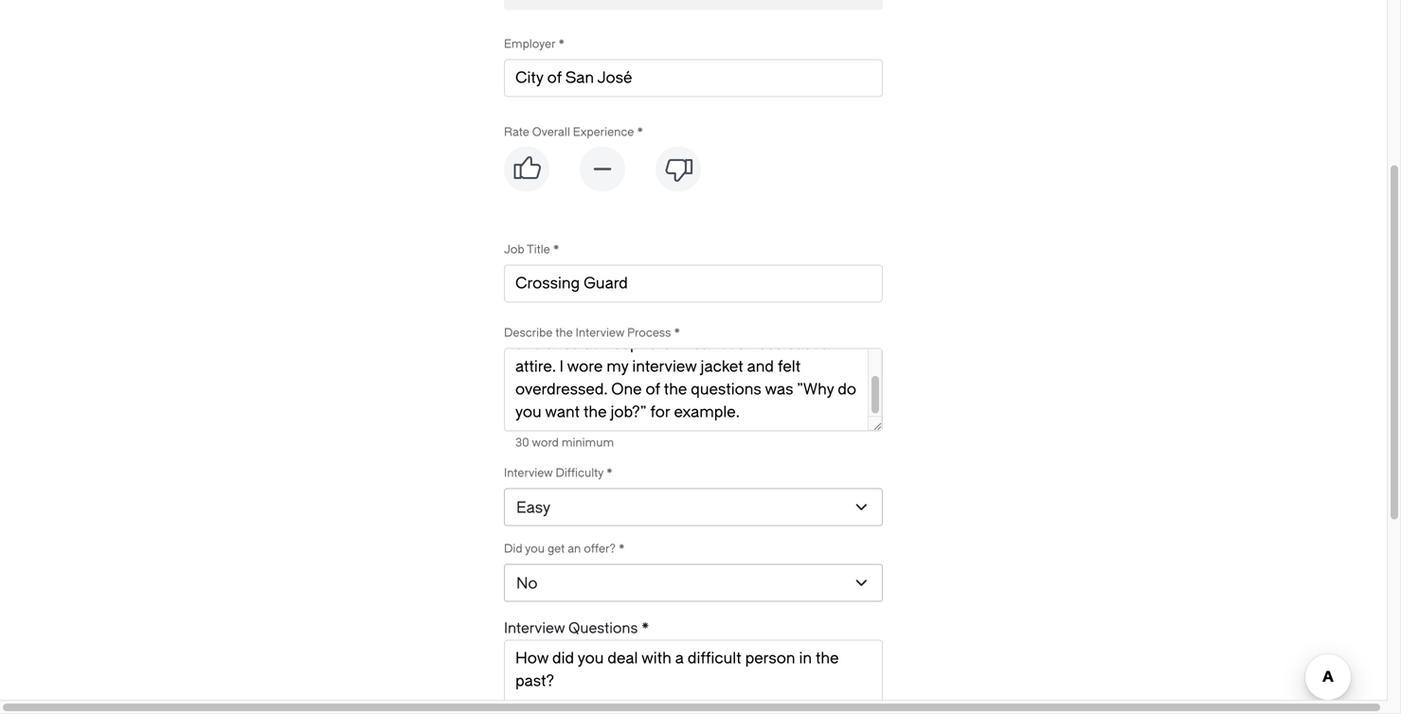 Task type: vqa. For each thing, say whether or not it's contained in the screenshot.
leftmost the Read
no



Task type: describe. For each thing, give the bounding box(es) containing it.
experience
[[573, 126, 634, 139]]

Describe the Interview Process * text field
[[504, 348, 883, 432]]

0 vertical spatial interview
[[576, 326, 624, 340]]

interview for interview questions *
[[504, 620, 565, 637]]

rate
[[504, 126, 529, 139]]

30 word minimum
[[515, 436, 614, 450]]

Employer * field
[[515, 67, 872, 90]]

none field job title *
[[504, 265, 883, 310]]

describe the interview process *
[[504, 326, 680, 340]]

rate overall experience *
[[504, 126, 643, 139]]

* right process
[[674, 326, 680, 340]]

* right offer?
[[619, 542, 625, 556]]

title
[[527, 243, 550, 256]]

interview questions *
[[504, 620, 649, 637]]

did you get an offer? *
[[504, 542, 625, 556]]

word
[[532, 436, 559, 450]]

easy
[[516, 499, 551, 517]]

the
[[555, 326, 573, 340]]

minimum
[[562, 436, 614, 450]]

Job Title * field
[[515, 272, 872, 295]]

job title *
[[504, 243, 559, 256]]

overall
[[532, 126, 570, 139]]



Task type: locate. For each thing, give the bounding box(es) containing it.
employer *
[[504, 37, 565, 51]]

1 none field from the top
[[504, 59, 883, 105]]

* right title
[[553, 243, 559, 256]]

interview down "no"
[[504, 620, 565, 637]]

offer?
[[584, 542, 616, 556]]

* right experience
[[637, 126, 643, 139]]

describe
[[504, 326, 553, 340]]

*
[[558, 37, 565, 51], [637, 126, 643, 139], [553, 243, 559, 256], [674, 326, 680, 340], [606, 467, 613, 480], [619, 542, 625, 556], [641, 620, 649, 637]]

difficulty
[[556, 467, 604, 480]]

did
[[504, 542, 523, 556]]

process
[[627, 326, 671, 340]]

interview
[[576, 326, 624, 340], [504, 467, 553, 480], [504, 620, 565, 637]]

none field for job title *
[[504, 265, 883, 310]]

30
[[515, 436, 529, 450]]

an
[[568, 542, 581, 556]]

interview down 30
[[504, 467, 553, 480]]

you
[[525, 542, 545, 556]]

2 none field from the top
[[504, 265, 883, 310]]

job
[[504, 243, 524, 256]]

interview right the
[[576, 326, 624, 340]]

1 vertical spatial none field
[[504, 265, 883, 310]]

None field
[[504, 59, 883, 105], [504, 265, 883, 310]]

interview for interview difficulty *
[[504, 467, 553, 480]]

interview difficulty *
[[504, 467, 613, 480]]

0 vertical spatial none field
[[504, 59, 883, 105]]

* right questions
[[641, 620, 649, 637]]

* right employer
[[558, 37, 565, 51]]

none field for employer *
[[504, 59, 883, 105]]

Interview Questions * text field
[[504, 640, 883, 714]]

employer
[[504, 37, 556, 51]]

1 vertical spatial interview
[[504, 467, 553, 480]]

none field employer *
[[504, 59, 883, 105]]

questions
[[569, 620, 638, 637]]

no
[[516, 575, 538, 593]]

* right "difficulty"
[[606, 467, 613, 480]]

2 vertical spatial interview
[[504, 620, 565, 637]]

get
[[548, 542, 565, 556]]



